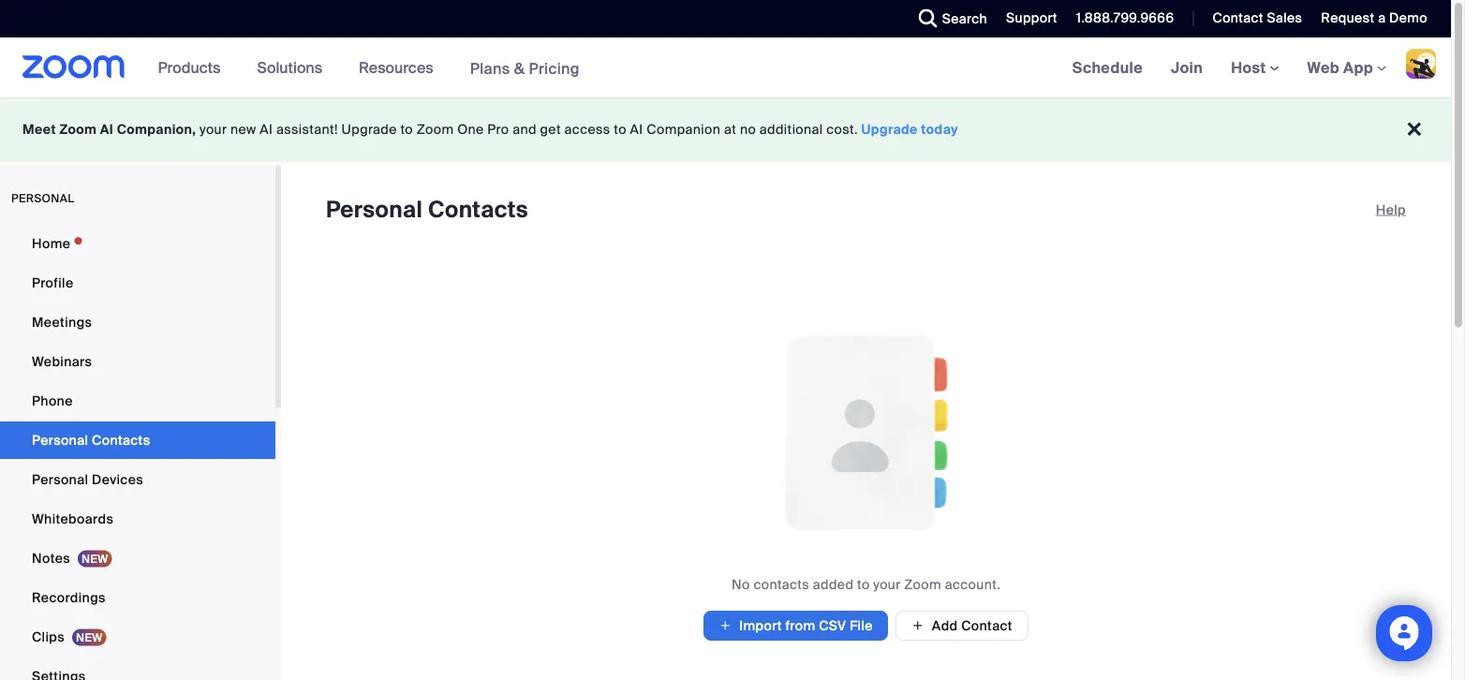 Task type: describe. For each thing, give the bounding box(es) containing it.
whiteboards link
[[0, 500, 276, 538]]

resources button
[[359, 37, 442, 97]]

search button
[[905, 0, 993, 37]]

schedule link
[[1059, 37, 1158, 97]]

phone
[[32, 392, 73, 410]]

personal devices
[[32, 471, 143, 488]]

join
[[1172, 58, 1204, 77]]

new
[[231, 121, 256, 138]]

meetings
[[32, 313, 92, 331]]

home
[[32, 235, 71, 252]]

1 upgrade from the left
[[342, 121, 397, 138]]

profile
[[32, 274, 74, 291]]

demo
[[1390, 9, 1428, 27]]

meet zoom ai companion, your new ai assistant! upgrade to zoom one pro and get access to ai companion at no additional cost. upgrade today
[[22, 121, 959, 138]]

add
[[932, 617, 958, 634]]

solutions
[[257, 58, 322, 77]]

at
[[724, 121, 737, 138]]

banner containing products
[[0, 37, 1452, 99]]

webinars link
[[0, 343, 276, 381]]

home link
[[0, 225, 276, 262]]

0 vertical spatial personal
[[326, 195, 423, 224]]

profile picture image
[[1407, 49, 1437, 79]]

from
[[786, 617, 816, 634]]

plans & pricing
[[470, 58, 580, 78]]

added
[[813, 576, 854, 593]]

host
[[1232, 58, 1270, 77]]

sales
[[1268, 9, 1303, 27]]

2 upgrade from the left
[[862, 121, 918, 138]]

profile link
[[0, 264, 276, 302]]

meet zoom ai companion, footer
[[0, 97, 1452, 162]]

recordings
[[32, 589, 106, 606]]

upgrade today link
[[862, 121, 959, 138]]

0 vertical spatial contacts
[[428, 195, 529, 224]]

personal menu menu
[[0, 225, 276, 680]]

request a demo
[[1322, 9, 1428, 27]]

meetings navigation
[[1059, 37, 1452, 99]]

clips
[[32, 628, 65, 646]]

assistant!
[[276, 121, 338, 138]]

web app
[[1308, 58, 1374, 77]]

access
[[565, 121, 611, 138]]

whiteboards
[[32, 510, 114, 528]]

add contact
[[932, 617, 1013, 634]]

1.888.799.9666
[[1077, 9, 1175, 27]]

search
[[943, 10, 988, 27]]

join link
[[1158, 37, 1218, 97]]

no
[[732, 576, 750, 593]]

personal contacts inside personal menu menu
[[32, 432, 150, 449]]

no contacts added to your zoom account.
[[732, 576, 1001, 593]]

0 vertical spatial contact
[[1213, 9, 1264, 27]]

get
[[540, 121, 561, 138]]

add image for import
[[719, 617, 732, 635]]

csv
[[819, 617, 847, 634]]

cost.
[[827, 121, 858, 138]]

and
[[513, 121, 537, 138]]

solutions button
[[257, 37, 331, 97]]

contact sales
[[1213, 9, 1303, 27]]

phone link
[[0, 382, 276, 420]]



Task type: locate. For each thing, give the bounding box(es) containing it.
companion,
[[117, 121, 196, 138]]

1 horizontal spatial contact
[[1213, 9, 1264, 27]]

additional
[[760, 121, 823, 138]]

upgrade right cost. on the right of the page
[[862, 121, 918, 138]]

add image inside button
[[912, 618, 925, 634]]

web
[[1308, 58, 1340, 77]]

2 vertical spatial personal
[[32, 471, 88, 488]]

personal for personal contacts link
[[32, 432, 88, 449]]

zoom logo image
[[22, 55, 125, 79]]

personal contacts
[[326, 195, 529, 224], [32, 432, 150, 449]]

0 vertical spatial personal contacts
[[326, 195, 529, 224]]

resources
[[359, 58, 434, 77]]

upgrade
[[342, 121, 397, 138], [862, 121, 918, 138]]

no
[[740, 121, 756, 138]]

request a demo link
[[1308, 0, 1452, 37], [1322, 9, 1428, 27]]

0 horizontal spatial to
[[401, 121, 413, 138]]

personal
[[11, 191, 74, 206]]

personal contacts down one in the top left of the page
[[326, 195, 529, 224]]

to down resources dropdown button
[[401, 121, 413, 138]]

recordings link
[[0, 579, 276, 617]]

0 vertical spatial your
[[200, 121, 227, 138]]

1 vertical spatial your
[[874, 576, 901, 593]]

devices
[[92, 471, 143, 488]]

personal for personal devices link on the left
[[32, 471, 88, 488]]

products
[[158, 58, 221, 77]]

1 horizontal spatial your
[[874, 576, 901, 593]]

1 horizontal spatial to
[[614, 121, 627, 138]]

personal
[[326, 195, 423, 224], [32, 432, 88, 449], [32, 471, 88, 488]]

host button
[[1232, 58, 1280, 77]]

web app button
[[1308, 58, 1387, 77]]

plans & pricing link
[[470, 58, 580, 78], [470, 58, 580, 78]]

2 horizontal spatial ai
[[630, 121, 643, 138]]

import from csv file
[[740, 617, 873, 634]]

today
[[922, 121, 959, 138]]

2 horizontal spatial zoom
[[905, 576, 942, 593]]

notes
[[32, 550, 70, 567]]

1 vertical spatial contact
[[962, 617, 1013, 634]]

request
[[1322, 9, 1375, 27]]

account.
[[945, 576, 1001, 593]]

to right the added
[[858, 576, 870, 593]]

your right the added
[[874, 576, 901, 593]]

file
[[850, 617, 873, 634]]

personal devices link
[[0, 461, 276, 499]]

pro
[[488, 121, 509, 138]]

pricing
[[529, 58, 580, 78]]

contact right add
[[962, 617, 1013, 634]]

0 horizontal spatial add image
[[719, 617, 732, 635]]

to
[[401, 121, 413, 138], [614, 121, 627, 138], [858, 576, 870, 593]]

app
[[1344, 58, 1374, 77]]

1 vertical spatial contacts
[[92, 432, 150, 449]]

one
[[458, 121, 484, 138]]

add contact button
[[896, 611, 1029, 641]]

1 horizontal spatial add image
[[912, 618, 925, 634]]

add image left add
[[912, 618, 925, 634]]

plans
[[470, 58, 510, 78]]

ai left companion,
[[100, 121, 113, 138]]

2 horizontal spatial to
[[858, 576, 870, 593]]

contacts inside personal menu menu
[[92, 432, 150, 449]]

schedule
[[1073, 58, 1143, 77]]

&
[[514, 58, 525, 78]]

3 ai from the left
[[630, 121, 643, 138]]

contact
[[1213, 9, 1264, 27], [962, 617, 1013, 634]]

1 vertical spatial personal
[[32, 432, 88, 449]]

add image left import
[[719, 617, 732, 635]]

personal contacts link
[[0, 422, 276, 459]]

import from csv file button
[[704, 611, 888, 641]]

your inside meet zoom ai companion, footer
[[200, 121, 227, 138]]

0 horizontal spatial ai
[[100, 121, 113, 138]]

notes link
[[0, 540, 276, 577]]

upgrade down product information 'navigation'
[[342, 121, 397, 138]]

1 horizontal spatial ai
[[260, 121, 273, 138]]

1 vertical spatial personal contacts
[[32, 432, 150, 449]]

0 horizontal spatial zoom
[[59, 121, 97, 138]]

meet
[[22, 121, 56, 138]]

zoom up add
[[905, 576, 942, 593]]

0 horizontal spatial personal contacts
[[32, 432, 150, 449]]

ai
[[100, 121, 113, 138], [260, 121, 273, 138], [630, 121, 643, 138]]

zoom right the meet
[[59, 121, 97, 138]]

2 ai from the left
[[260, 121, 273, 138]]

products button
[[158, 37, 229, 97]]

1 ai from the left
[[100, 121, 113, 138]]

zoom
[[59, 121, 97, 138], [417, 121, 454, 138], [905, 576, 942, 593]]

your left new at the left of page
[[200, 121, 227, 138]]

banner
[[0, 37, 1452, 99]]

add image for add
[[912, 618, 925, 634]]

your for companion,
[[200, 121, 227, 138]]

support link
[[993, 0, 1063, 37], [1007, 9, 1058, 27]]

contacts
[[428, 195, 529, 224], [92, 432, 150, 449]]

your for to
[[874, 576, 901, 593]]

1 horizontal spatial contacts
[[428, 195, 529, 224]]

contact inside button
[[962, 617, 1013, 634]]

1 horizontal spatial personal contacts
[[326, 195, 529, 224]]

contact left sales
[[1213, 9, 1264, 27]]

meetings link
[[0, 304, 276, 341]]

webinars
[[32, 353, 92, 370]]

support
[[1007, 9, 1058, 27]]

product information navigation
[[144, 37, 594, 99]]

1 horizontal spatial zoom
[[417, 121, 454, 138]]

clips link
[[0, 619, 276, 656]]

help link
[[1377, 195, 1407, 225]]

contacts
[[754, 576, 810, 593]]

add image inside import from csv file button
[[719, 617, 732, 635]]

to right access
[[614, 121, 627, 138]]

a
[[1379, 9, 1387, 27]]

import
[[740, 617, 782, 634]]

help
[[1377, 201, 1407, 218]]

1.888.799.9666 button
[[1063, 0, 1179, 37], [1077, 9, 1175, 27]]

zoom left one in the top left of the page
[[417, 121, 454, 138]]

personal contacts up "personal devices"
[[32, 432, 150, 449]]

contact sales link
[[1199, 0, 1308, 37], [1213, 9, 1303, 27]]

your
[[200, 121, 227, 138], [874, 576, 901, 593]]

ai right new at the left of page
[[260, 121, 273, 138]]

0 horizontal spatial contact
[[962, 617, 1013, 634]]

0 horizontal spatial contacts
[[92, 432, 150, 449]]

add image
[[719, 617, 732, 635], [912, 618, 925, 634]]

0 horizontal spatial upgrade
[[342, 121, 397, 138]]

contacts down one in the top left of the page
[[428, 195, 529, 224]]

0 horizontal spatial your
[[200, 121, 227, 138]]

ai left companion
[[630, 121, 643, 138]]

contacts up devices
[[92, 432, 150, 449]]

companion
[[647, 121, 721, 138]]

1 horizontal spatial upgrade
[[862, 121, 918, 138]]



Task type: vqa. For each thing, say whether or not it's contained in the screenshot.
right "contact"
yes



